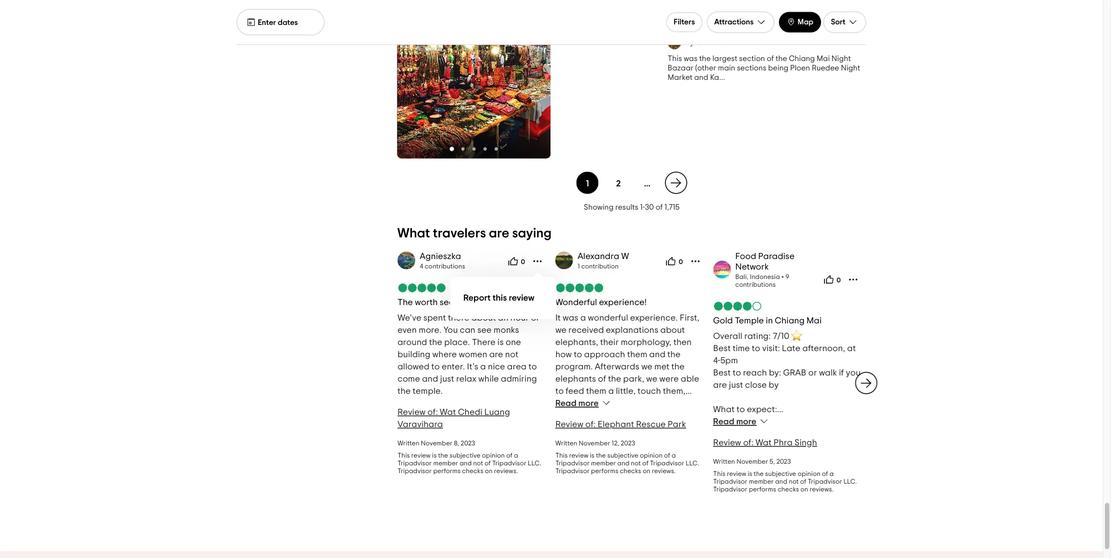Task type: vqa. For each thing, say whether or not it's contained in the screenshot.
It'S
yes



Task type: locate. For each thing, give the bounding box(es) containing it.
performs for chedi
[[433, 468, 461, 474]]

0 left 'close options menu' icon
[[521, 259, 525, 265]]

review up varavihara
[[397, 408, 426, 417]]

not inside written november 8, 2023 this review is the subjective opinion of a tripadvisor member and not of tripadvisor llc. tripadvisor performs checks on reviews.
[[473, 460, 483, 466]]

not inside written november 5, 2023 this review is the subjective opinion of a tripadvisor member and not of tripadvisor llc. tripadvisor performs checks on reviews.
[[789, 478, 799, 485]]

the
[[397, 298, 413, 306], [596, 545, 611, 554]]

just
[[440, 374, 454, 383], [729, 381, 743, 389]]

0 horizontal spatial nice
[[488, 362, 505, 371]]

take
[[555, 399, 573, 408]]

report this review
[[463, 293, 534, 302]]

subjective inside written november 5, 2023 this review is the subjective opinion of a tripadvisor member and not of tripadvisor llc. tripadvisor performs checks on reviews.
[[765, 470, 796, 477]]

review for review of: wat chedi luang varavihara
[[411, 452, 431, 459]]

2023 inside written november 8, 2023 this review is the subjective opinion of a tripadvisor member and not of tripadvisor llc. tripadvisor performs checks on reviews.
[[461, 440, 475, 447]]

or inside we've spent there about an hour or even more. you can see monks around the place. there is one building where women are not allowed to enter. it's a nice area to come and just relax while admiring the temple.
[[531, 313, 540, 322]]

reviews. inside written november 5, 2023 this review is the subjective opinion of a tripadvisor member and not of tripadvisor llc. tripadvisor performs checks on reviews.
[[810, 486, 834, 493]]

were down met
[[659, 374, 679, 383]]

1 horizontal spatial 2023
[[621, 440, 635, 447]]

wonderful
[[588, 313, 628, 322]]

by down by:
[[769, 381, 779, 389]]

night up ruedee
[[832, 55, 851, 63]]

with up but
[[743, 429, 760, 438]]

0 horizontal spatial opinion
[[482, 452, 505, 459]]

elephants up 700
[[619, 423, 660, 432]]

heart
[[805, 478, 828, 487], [803, 515, 825, 524]]

brush
[[608, 472, 631, 481]]

read more for elephant
[[555, 399, 599, 408]]

4-
[[713, 356, 721, 365]]

of: left but
[[743, 438, 754, 447]]

0 horizontal spatial time
[[555, 411, 573, 420]]

order
[[590, 533, 612, 542]]

1 vertical spatial time
[[555, 411, 573, 420]]

time up 5pm
[[733, 344, 750, 353]]

experience
[[748, 417, 793, 426]]

not
[[837, 429, 851, 438]]

a inside written november 5, 2023 this review is the subjective opinion of a tripadvisor member and not of tripadvisor llc. tripadvisor performs checks on reviews.
[[830, 470, 834, 477]]

to left 'enter.'
[[431, 362, 440, 371]]

opinion inside written november 5, 2023 this review is the subjective opinion of a tripadvisor member and not of tripadvisor llc. tripadvisor performs checks on reviews.
[[798, 470, 821, 477]]

review of: wat chedi luang varavihara
[[397, 408, 510, 429]]

contributions inside agnieszka 4 contributions
[[425, 263, 465, 270]]

elephants down the participate
[[613, 545, 654, 554]]

is inside written november 5, 2023 this review is the subjective opinion of a tripadvisor member and not of tripadvisor llc. tripadvisor performs checks on reviews.
[[748, 470, 752, 477]]

1 horizontal spatial where
[[627, 448, 651, 456]]

and inside written november 8, 2023 this review is the subjective opinion of a tripadvisor member and not of tripadvisor llc. tripadvisor performs checks on reviews.
[[460, 460, 472, 466]]

2 as from the left
[[671, 521, 681, 530]]

0 horizontal spatial reviews.
[[494, 468, 518, 474]]

read more button down feed
[[555, 397, 612, 409]]

how
[[555, 350, 572, 359]]

checks inside written november 8, 2023 this review is the subjective opinion of a tripadvisor member and not of tripadvisor llc. tripadvisor performs checks on reviews.
[[462, 468, 483, 474]]

what travelers are saying
[[397, 227, 552, 240]]

was right it
[[563, 313, 578, 322]]

2 horizontal spatial opinion
[[798, 470, 821, 477]]

to up take at bottom
[[555, 387, 564, 395]]

on inside written november 12, 2023 this review is the subjective opinion of a tripadvisor member and not of tripadvisor llc. tripadvisor performs checks on reviews.
[[643, 468, 650, 474]]

because
[[713, 515, 749, 524]]

member down water
[[591, 460, 616, 466]]

us up brush at the right bottom of page
[[626, 460, 635, 469]]

0 vertical spatial if
[[839, 368, 844, 377]]

monks
[[494, 326, 519, 334]]

reviews. inside written november 12, 2023 this review is the subjective opinion of a tripadvisor member and not of tripadvisor llc. tripadvisor performs checks on reviews.
[[652, 468, 676, 474]]

checks for chedi
[[462, 468, 483, 474]]

this inside the this was the largest section of the chiang mai night bazaar (other main sections being ploen ruedee night market and ka...
[[668, 55, 682, 63]]

subjective inside written november 12, 2023 this review is the subjective opinion of a tripadvisor member and not of tripadvisor llc. tripadvisor performs checks on reviews.
[[607, 452, 638, 459]]

this
[[668, 55, 682, 63], [397, 452, 410, 459], [555, 452, 568, 459], [713, 470, 726, 477]]

checks for phra
[[778, 486, 799, 493]]

review of: elephant rescue park link
[[555, 420, 686, 429]]

0 horizontal spatial member
[[433, 460, 458, 466]]

by
[[769, 381, 779, 389], [827, 490, 837, 499], [792, 503, 802, 511]]

the inside written november 5, 2023 this review is the subjective opinion of a tripadvisor member and not of tripadvisor llc. tripadvisor performs checks on reviews.
[[754, 470, 764, 477]]

activities.
[[555, 545, 594, 554]]

1 horizontal spatial member
[[591, 460, 616, 466]]

0 horizontal spatial the
[[397, 298, 413, 306]]

1 vertical spatial able
[[577, 472, 595, 481]]

review of: elephant rescue park
[[555, 420, 686, 429]]

0 horizontal spatial subjective
[[449, 452, 480, 459]]

written down varavihara
[[397, 440, 419, 447]]

0 horizontal spatial november
[[421, 440, 452, 447]]

review of: wat phra singh link
[[713, 438, 817, 447]]

with down photos,
[[575, 411, 591, 420]]

where inside it was a wonderful experience. first, we received explanations about elephants, their morphology, then how to approach them and the program. afterwards we met the elephants of the park, we were able to feed them a little, touch them, take photos, get to know them, have time with them (no riding). then we walked with the elephants and their keepers for about 700 metres to join them in the water where they could enjoy a swim with us visitors, who were able to brush and bath them. a more than charming moment. a photographer also accompanied us so no lack of memory. clothes were made available to us as well as boots in order to participate in the activities. the elephants are perfectly trea
[[627, 448, 651, 456]]

what for what travelers are saying
[[397, 227, 430, 240]]

0 horizontal spatial about
[[471, 313, 496, 322]]

and up it's
[[775, 478, 788, 485]]

this up "beautiful"
[[713, 470, 726, 477]]

with right walked
[[586, 423, 602, 432]]

0 horizontal spatial what
[[397, 227, 430, 240]]

and down review of: wat chedi luang varavihara
[[460, 460, 472, 466]]

wat for phra
[[756, 438, 772, 447]]

written inside written november 5, 2023 this review is the subjective opinion of a tripadvisor member and not of tripadvisor llc. tripadvisor performs checks on reviews.
[[713, 458, 735, 465]]

where down 700
[[627, 448, 651, 456]]

not for review of: wat chedi luang varavihara
[[473, 460, 483, 466]]

were
[[659, 374, 679, 383], [555, 472, 575, 481], [677, 509, 697, 518]]

building
[[397, 350, 430, 359]]

1 horizontal spatial reviews.
[[652, 468, 676, 474]]

2 vertical spatial of:
[[743, 438, 754, 447]]

is
[[498, 338, 504, 347], [432, 452, 437, 459], [590, 452, 595, 459], [748, 470, 752, 477]]

performs down water
[[591, 468, 618, 474]]

gold temple in chiang mai link
[[713, 316, 822, 325]]

to down 5pm
[[733, 368, 741, 377]]

it
[[555, 313, 561, 322]]

0 horizontal spatial as
[[642, 521, 652, 530]]

and down (other
[[695, 74, 709, 81]]

with inside cultural experience to a religious temple with gold architecture. not a big temple but worth a stop by.
[[743, 429, 760, 438]]

on for chedi
[[485, 468, 493, 474]]

read for review of: wat phra singh
[[713, 417, 734, 426]]

review inside written november 12, 2023 this review is the subjective opinion of a tripadvisor member and not of tripadvisor llc. tripadvisor performs checks on reviews.
[[569, 452, 588, 459]]

1 horizontal spatial written
[[555, 440, 577, 447]]

november inside written november 5, 2023 this review is the subjective opinion of a tripadvisor member and not of tripadvisor llc. tripadvisor performs checks on reviews.
[[737, 458, 768, 465]]

subjective for phra
[[765, 470, 796, 477]]

0 horizontal spatial read more button
[[555, 397, 612, 409]]

section
[[739, 55, 765, 63]]

1 horizontal spatial subjective
[[607, 452, 638, 459]]

0 horizontal spatial worth
[[415, 298, 438, 306]]

chiang down "beautiful"
[[713, 490, 743, 499]]

what up cultural
[[713, 405, 735, 414]]

what up agnieszka image
[[397, 227, 430, 240]]

opinion inside written november 8, 2023 this review is the subjective opinion of a tripadvisor member and not of tripadvisor llc. tripadvisor performs checks on reviews.
[[482, 452, 505, 459]]

2 vertical spatial 1
[[578, 263, 580, 270]]

worth
[[415, 298, 438, 306], [774, 442, 797, 450]]

where
[[432, 350, 457, 359], [627, 448, 651, 456]]

city,
[[713, 527, 730, 536]]

0 horizontal spatial a
[[676, 484, 681, 493]]

chiang inside the this was the largest section of the chiang mai night bazaar (other main sections being ploen ruedee night market and ka...
[[789, 55, 815, 63]]

0 vertical spatial nice
[[488, 362, 505, 371]]

1 inside alexandra w 1 contribution
[[578, 263, 580, 270]]

1 horizontal spatial performs
[[591, 468, 618, 474]]

written november 12, 2023 this review is the subjective opinion of a tripadvisor member and not of tripadvisor llc. tripadvisor performs checks on reviews.
[[555, 440, 699, 474]]

to up could
[[676, 435, 685, 444]]

about inside we've spent there about an hour or even more. you can see monks around the place. there is one building where women are not allowed to enter. it's a nice area to come and just relax while admiring the temple.
[[471, 313, 496, 322]]

about up water
[[603, 435, 628, 444]]

for inside it was a wonderful experience. first, we received explanations about elephants, their morphology, then how to approach them and the program. afterwards we met the elephants of the park, we were able to feed them a little, touch them, take photos, get to know them, have time with them (no riding). then we walked with the elephants and their keepers for about 700 metres to join them in the water where they could enjoy a swim with us visitors, who were able to brush and bath them. a more than charming moment. a photographer also accompanied us so no lack of memory. clothes were made available to us as well as boots in order to participate in the activities. the elephants are perfectly trea
[[590, 435, 601, 444]]

0 horizontal spatial you
[[780, 539, 795, 548]]

best
[[713, 344, 731, 353], [713, 368, 731, 377], [738, 503, 756, 511]]

llc. down could
[[686, 460, 699, 466]]

1 horizontal spatial november
[[579, 440, 610, 447]]

8,
[[454, 440, 459, 447]]

then
[[674, 338, 692, 347]]

1 vertical spatial us
[[693, 496, 702, 505]]

next page image
[[670, 176, 683, 190]]

2 horizontal spatial 0 button
[[820, 271, 845, 288]]

them down get
[[593, 411, 613, 420]]

is inside we've spent there about an hour or even more. you can see monks around the place. there is one building where women are not allowed to enter. it's a nice area to come and just relax while admiring the temple.
[[498, 338, 504, 347]]

rating:
[[744, 332, 771, 341]]

2 horizontal spatial checks
[[778, 486, 799, 493]]

review up enjoy
[[569, 452, 588, 459]]

about up 'then'
[[660, 326, 685, 334]]

read more button for wat
[[713, 416, 770, 427]]

review up keepers
[[555, 420, 583, 429]]

attractions button
[[707, 11, 775, 33]]

best inside comments: beautiful temple in the heart of chiang mai. it's nice to stop by for a while. best to come by grab, because it's still in the heart of the city, and not that expensive (cheaper than if you ride the tuktuk).
[[738, 503, 756, 511]]

member for chedi
[[433, 460, 458, 466]]

1 horizontal spatial than
[[752, 539, 771, 548]]

afternoon,
[[803, 344, 845, 353]]

llc. inside written november 5, 2023 this review is the subjective opinion of a tripadvisor member and not of tripadvisor llc. tripadvisor performs checks on reviews.
[[844, 478, 857, 485]]

as up the participate
[[642, 521, 652, 530]]

llc. down the not
[[844, 478, 857, 485]]

gold
[[762, 429, 780, 438]]

llc. inside written november 8, 2023 this review is the subjective opinion of a tripadvisor member and not of tripadvisor llc. tripadvisor performs checks on reviews.
[[528, 460, 541, 466]]

review for review of: elephant rescue park
[[569, 452, 588, 459]]

0 vertical spatial review
[[397, 408, 426, 417]]

for left "12," in the bottom of the page
[[590, 435, 601, 444]]

what
[[397, 227, 430, 240], [713, 405, 735, 414]]

temple up it's
[[751, 478, 779, 487]]

member inside written november 8, 2023 this review is the subjective opinion of a tripadvisor member and not of tripadvisor llc. tripadvisor performs checks on reviews.
[[433, 460, 458, 466]]

0 vertical spatial mai
[[817, 55, 830, 63]]

(other
[[696, 64, 717, 72]]

contributions inside 9 contributions
[[735, 281, 776, 288]]

this
[[493, 293, 507, 302]]

1 vertical spatial read more button
[[713, 416, 770, 427]]

time inside it was a wonderful experience. first, we received explanations about elephants, their morphology, then how to approach them and the program. afterwards we met the elephants of the park, we were able to feed them a little, touch them, take photos, get to know them, have time with them (no riding). then we walked with the elephants and their keepers for about 700 metres to join them in the water where they could enjoy a swim with us visitors, who were able to brush and bath them. a more than charming moment. a photographer also accompanied us so no lack of memory. clothes were made available to us as well as boots in order to participate in the activities. the elephants are perfectly trea
[[555, 411, 573, 420]]

on inside written november 8, 2023 this review is the subjective opinion of a tripadvisor member and not of tripadvisor llc. tripadvisor performs checks on reviews.
[[485, 468, 493, 474]]

1 horizontal spatial read more
[[713, 417, 757, 426]]

opinion inside written november 12, 2023 this review is the subjective opinion of a tripadvisor member and not of tripadvisor llc. tripadvisor performs checks on reviews.
[[640, 452, 663, 459]]

more for elephant
[[578, 399, 599, 408]]

food paradise network link
[[735, 252, 795, 271]]

performs inside written november 12, 2023 this review is the subjective opinion of a tripadvisor member and not of tripadvisor llc. tripadvisor performs checks on reviews.
[[591, 468, 618, 474]]

bath
[[651, 472, 670, 481]]

for up tuktuk).
[[839, 490, 850, 499]]

5.0 of 5 bubbles image up wonderful
[[555, 283, 604, 292]]

1 horizontal spatial 5.0 of 5 bubbles image
[[555, 283, 604, 292]]

to up the architecture.
[[795, 417, 804, 426]]

this inside written november 12, 2023 this review is the subjective opinion of a tripadvisor member and not of tripadvisor llc. tripadvisor performs checks on reviews.
[[555, 452, 568, 459]]

if inside comments: beautiful temple in the heart of chiang mai. it's nice to stop by for a while. best to come by grab, because it's still in the heart of the city, and not that expensive (cheaper than if you ride the tuktuk).
[[773, 539, 778, 548]]

0 vertical spatial by
[[769, 381, 779, 389]]

2 vertical spatial us
[[631, 521, 640, 530]]

0 button left open options menu image
[[662, 252, 687, 270]]

llc. for review of: elephant rescue park
[[686, 460, 699, 466]]

mai
[[817, 55, 830, 63], [807, 316, 822, 325]]

written down walked
[[555, 440, 577, 447]]

than up photographer
[[578, 484, 597, 493]]

the down the order
[[596, 545, 611, 554]]

0 vertical spatial wat
[[440, 408, 456, 417]]

1 vertical spatial a
[[676, 484, 681, 493]]

1 horizontal spatial for
[[839, 490, 850, 499]]

of: down photos,
[[585, 420, 596, 429]]

0 vertical spatial able
[[681, 374, 699, 383]]

performs inside written november 5, 2023 this review is the subjective opinion of a tripadvisor member and not of tripadvisor llc. tripadvisor performs checks on reviews.
[[749, 486, 776, 493]]

their up join
[[680, 423, 699, 432]]

1 up showing
[[586, 179, 589, 188]]

…
[[644, 179, 651, 188]]

filters
[[674, 18, 695, 26]]

1 vertical spatial if
[[773, 539, 778, 548]]

chiang for of
[[789, 55, 815, 63]]

llc. for review of: wat chedi luang varavihara
[[528, 460, 541, 466]]

is down varavihara
[[432, 452, 437, 459]]

november for phra
[[737, 458, 768, 465]]

sort
[[831, 18, 846, 26]]

1 horizontal spatial the
[[596, 545, 611, 554]]

0 vertical spatial what
[[397, 227, 430, 240]]

is for review of: wat chedi luang varavihara
[[432, 452, 437, 459]]

5.0 of 5 bubbles image
[[397, 283, 446, 292], [555, 283, 604, 292]]

a right them.
[[696, 472, 702, 481]]

0 vertical spatial 1
[[586, 179, 589, 188]]

2 vertical spatial elephants
[[613, 545, 654, 554]]

or inside "overall rating: 7/10 ⭐️ best time to visit: late afternoon, at 4-5pm best to reach by: grab or walk if you are just close by"
[[808, 368, 817, 377]]

carousel of images figure
[[397, 5, 551, 159]]

1 horizontal spatial you
[[846, 368, 861, 377]]

are down the participate
[[656, 545, 670, 554]]

2 5.0 of 5 bubbles image from the left
[[555, 283, 604, 292]]

0 horizontal spatial written
[[397, 440, 419, 447]]

wat inside review of: wat chedi luang varavihara
[[440, 408, 456, 417]]

2 horizontal spatial member
[[749, 478, 774, 485]]

review inside written november 5, 2023 this review is the subjective opinion of a tripadvisor member and not of tripadvisor llc. tripadvisor performs checks on reviews.
[[727, 470, 746, 477]]

is left one
[[498, 338, 504, 347]]

agnieszka 4 contributions
[[420, 252, 465, 270]]

previous image
[[391, 377, 404, 390]]

subjective inside written november 8, 2023 this review is the subjective opinion of a tripadvisor member and not of tripadvisor llc. tripadvisor performs checks on reviews.
[[449, 452, 480, 459]]

showing
[[584, 204, 614, 212]]

rescue
[[636, 420, 666, 429]]

and up 'temple.'
[[422, 374, 438, 383]]

admiring
[[501, 374, 537, 383]]

0 horizontal spatial 0 button
[[505, 252, 529, 270]]

performs for phra
[[749, 486, 776, 493]]

november inside written november 12, 2023 this review is the subjective opinion of a tripadvisor member and not of tripadvisor llc. tripadvisor performs checks on reviews.
[[579, 440, 610, 447]]

1 vertical spatial or
[[808, 368, 817, 377]]

chiang for heart
[[713, 490, 743, 499]]

0 horizontal spatial able
[[577, 472, 595, 481]]

2 horizontal spatial written
[[713, 458, 735, 465]]

1 vertical spatial for
[[839, 490, 850, 499]]

tripadvisor
[[397, 460, 432, 466], [492, 460, 526, 466], [555, 460, 590, 466], [650, 460, 684, 466], [397, 468, 432, 474], [555, 468, 590, 474], [713, 478, 748, 485], [808, 478, 842, 485], [713, 486, 748, 493]]

4
[[420, 263, 423, 270]]

member inside written november 12, 2023 this review is the subjective opinion of a tripadvisor member and not of tripadvisor llc. tripadvisor performs checks on reviews.
[[591, 460, 616, 466]]

this for the worth seeing temple
[[397, 452, 410, 459]]

0 horizontal spatial 0
[[521, 259, 525, 265]]

and up brush at the right bottom of page
[[617, 460, 630, 466]]

november inside written november 8, 2023 this review is the subjective opinion of a tripadvisor member and not of tripadvisor llc. tripadvisor performs checks on reviews.
[[421, 440, 452, 447]]

heart down 'grab,'
[[803, 515, 825, 524]]

read more
[[555, 399, 599, 408], [713, 417, 757, 426]]

0 vertical spatial us
[[626, 460, 635, 469]]

was for a
[[563, 313, 578, 322]]

you down at
[[846, 368, 861, 377]]

member down 8,
[[433, 460, 458, 466]]

1 vertical spatial of:
[[585, 420, 596, 429]]

checks inside written november 12, 2023 this review is the subjective opinion of a tripadvisor member and not of tripadvisor llc. tripadvisor performs checks on reviews.
[[620, 468, 641, 474]]

0 button for gold temple in chiang mai
[[820, 271, 845, 288]]

by.
[[826, 442, 838, 450]]

contributions down bali, indonesia
[[735, 281, 776, 288]]

open options menu image
[[690, 256, 701, 267]]

0 horizontal spatial of:
[[427, 408, 438, 417]]

to down the 'little,'
[[623, 399, 632, 408]]

november for chedi
[[421, 440, 452, 447]]

1 vertical spatial you
[[780, 539, 795, 548]]

also
[[615, 496, 632, 505]]

1 horizontal spatial about
[[603, 435, 628, 444]]

received
[[568, 326, 604, 334]]

opinion up 'visitors,' on the right of page
[[640, 452, 663, 459]]

was inside the this was the largest section of the chiang mai night bazaar (other main sections being ploen ruedee night market and ka...
[[684, 55, 698, 63]]

not inside written november 12, 2023 this review is the subjective opinion of a tripadvisor member and not of tripadvisor llc. tripadvisor performs checks on reviews.
[[631, 460, 641, 466]]

written for review of: elephant rescue park
[[555, 440, 577, 447]]

1 horizontal spatial or
[[808, 368, 817, 377]]

temple right big
[[728, 442, 756, 450]]

2 vertical spatial by
[[792, 503, 802, 511]]

of
[[767, 55, 774, 63], [656, 204, 663, 212], [598, 374, 606, 383], [506, 452, 512, 459], [664, 452, 670, 459], [485, 460, 491, 466], [642, 460, 649, 466], [822, 470, 828, 477], [800, 478, 806, 485], [829, 478, 838, 487], [598, 509, 606, 518], [827, 515, 835, 524]]

and inside written november 5, 2023 this review is the subjective opinion of a tripadvisor member and not of tripadvisor llc. tripadvisor performs checks on reviews.
[[775, 478, 788, 485]]

1 vertical spatial nice
[[777, 490, 795, 499]]

photographer
[[555, 496, 613, 505]]

0 horizontal spatial review
[[397, 408, 426, 417]]

subjective for chedi
[[449, 452, 480, 459]]

of: up varavihara
[[427, 408, 438, 417]]

or
[[531, 313, 540, 322], [808, 368, 817, 377]]

0 vertical spatial chiang
[[789, 55, 815, 63]]

chiang up ⭐️ at the right bottom
[[775, 316, 805, 325]]

of: inside review of: wat chedi luang varavihara
[[427, 408, 438, 417]]

read more down feed
[[555, 399, 599, 408]]

reviews. inside written november 8, 2023 this review is the subjective opinion of a tripadvisor member and not of tripadvisor llc. tripadvisor performs checks on reviews.
[[494, 468, 518, 474]]

checks for rescue
[[620, 468, 641, 474]]

agnieszka image
[[397, 252, 415, 269]]

indonesia
[[750, 273, 780, 280]]

and down 'visitors,' on the right of page
[[632, 472, 649, 481]]

on
[[485, 468, 493, 474], [643, 468, 650, 474], [801, 486, 808, 493]]

0 vertical spatial than
[[578, 484, 597, 493]]

performs down 5,
[[749, 486, 776, 493]]

still
[[764, 515, 777, 524]]

wat left 'chedi'
[[440, 408, 456, 417]]

member inside written november 5, 2023 this review is the subjective opinion of a tripadvisor member and not of tripadvisor llc. tripadvisor performs checks on reviews.
[[749, 478, 774, 485]]

1 vertical spatial best
[[713, 368, 731, 377]]

2023 inside written november 12, 2023 this review is the subjective opinion of a tripadvisor member and not of tripadvisor llc. tripadvisor performs checks on reviews.
[[621, 440, 635, 447]]

of: for rescue
[[585, 420, 596, 429]]

1 horizontal spatial 0
[[679, 259, 683, 265]]

if down that
[[773, 539, 778, 548]]

0 vertical spatial of:
[[427, 408, 438, 417]]

read down what to expect:
[[713, 417, 734, 426]]

this up enjoy
[[555, 452, 568, 459]]

1 vertical spatial about
[[660, 326, 685, 334]]

1 horizontal spatial a
[[696, 472, 702, 481]]

are inside we've spent there about an hour or even more. you can see monks around the place. there is one building where women are not allowed to enter. it's a nice area to come and just relax while admiring the temple.
[[489, 350, 503, 359]]

0 horizontal spatial wat
[[440, 408, 456, 417]]

0 left open options menu icon
[[837, 277, 841, 284]]

than down that
[[752, 539, 771, 548]]

llc. inside written november 12, 2023 this review is the subjective opinion of a tripadvisor member and not of tripadvisor llc. tripadvisor performs checks on reviews.
[[686, 460, 699, 466]]

0 vertical spatial you
[[846, 368, 861, 377]]

them down morphology, on the bottom right of page
[[627, 350, 647, 359]]

come down allowed
[[397, 374, 420, 383]]

30
[[645, 204, 654, 212]]

about
[[471, 313, 496, 322], [660, 326, 685, 334], [603, 435, 628, 444]]

2 horizontal spatial review
[[713, 438, 741, 447]]

2 horizontal spatial about
[[660, 326, 685, 334]]

1 vertical spatial contributions
[[735, 281, 776, 288]]

we
[[555, 326, 567, 334], [641, 362, 653, 371], [646, 374, 658, 383], [682, 411, 693, 420]]

1 horizontal spatial wat
[[756, 438, 772, 447]]

them, up then
[[656, 399, 679, 408]]

2023 right "12," in the bottom of the page
[[621, 440, 635, 447]]

ride
[[797, 539, 813, 548]]

0 horizontal spatial if
[[773, 539, 778, 548]]

this inside written november 8, 2023 this review is the subjective opinion of a tripadvisor member and not of tripadvisor llc. tripadvisor performs checks on reviews.
[[397, 452, 410, 459]]

review for review of: wat phra singh
[[713, 438, 741, 447]]

1 vertical spatial stop
[[807, 490, 825, 499]]

temple down cultural
[[713, 429, 741, 438]]

performs inside written november 8, 2023 this review is the subjective opinion of a tripadvisor member and not of tripadvisor llc. tripadvisor performs checks on reviews.
[[433, 468, 461, 474]]

it's
[[764, 490, 775, 499]]

wat left phra
[[756, 438, 772, 447]]

this for wonderful experience!
[[555, 452, 568, 459]]

about up see
[[471, 313, 496, 322]]

as right well
[[671, 521, 681, 530]]

place.
[[444, 338, 470, 347]]

alexandra w image
[[555, 252, 573, 269]]

perfectly
[[555, 557, 592, 558]]

0 horizontal spatial or
[[531, 313, 540, 322]]

1
[[586, 179, 589, 188], [640, 204, 643, 212], [578, 263, 580, 270]]

of: for phra
[[743, 438, 754, 447]]

us
[[626, 460, 635, 469], [693, 496, 702, 505], [631, 521, 640, 530]]

performs down 8,
[[433, 468, 461, 474]]

0 button for wonderful experience!
[[662, 252, 687, 270]]

stop up 'grab,'
[[807, 490, 825, 499]]

0 horizontal spatial was
[[563, 313, 578, 322]]

0 horizontal spatial contributions
[[425, 263, 465, 270]]

worth up spent
[[415, 298, 438, 306]]

stop inside comments: beautiful temple in the heart of chiang mai. it's nice to stop by for a while. best to come by grab, because it's still in the heart of the city, and not that expensive (cheaper than if you ride the tuktuk).
[[807, 490, 825, 499]]

1 button
[[577, 172, 599, 194]]

more down feed
[[578, 399, 599, 408]]

is for review of: elephant rescue park
[[590, 452, 595, 459]]

us down the memory.
[[631, 521, 640, 530]]

open options menu image
[[848, 274, 859, 285]]

review inside review of: wat chedi luang varavihara
[[397, 408, 426, 417]]

is for review of: wat phra singh
[[748, 470, 752, 477]]

best down mai.
[[738, 503, 756, 511]]

time inside "overall rating: 7/10 ⭐️ best time to visit: late afternoon, at 4-5pm best to reach by: grab or walk if you are just close by"
[[733, 344, 750, 353]]

subjective down 5,
[[765, 470, 796, 477]]

0 vertical spatial their
[[600, 338, 619, 347]]

1 5.0 of 5 bubbles image from the left
[[397, 283, 446, 292]]

ploen
[[791, 64, 811, 72]]

the inside written november 12, 2023 this review is the subjective opinion of a tripadvisor member and not of tripadvisor llc. tripadvisor performs checks on reviews.
[[596, 452, 606, 459]]

enter
[[258, 19, 276, 26]]

are inside "overall rating: 7/10 ⭐️ best time to visit: late afternoon, at 4-5pm best to reach by: grab or walk if you are just close by"
[[713, 381, 727, 389]]

nice inside comments: beautiful temple in the heart of chiang mai. it's nice to stop by for a while. best to come by grab, because it's still in the heart of the city, and not that expensive (cheaper than if you ride the tuktuk).
[[777, 490, 795, 499]]

just inside "overall rating: 7/10 ⭐️ best time to visit: late afternoon, at 4-5pm best to reach by: grab or walk if you are just close by"
[[729, 381, 743, 389]]

than inside it was a wonderful experience. first, we received explanations about elephants, their morphology, then how to approach them and the program. afterwards we met the elephants of the park, we were able to feed them a little, touch them, take photos, get to know them, have time with them (no riding). then we walked with the elephants and their keepers for about 700 metres to join them in the water where they could enjoy a swim with us visitors, who were able to brush and bath them. a more than charming moment. a photographer also accompanied us so no lack of memory. clothes were made available to us as well as boots in order to participate in the activities. the elephants are perfectly trea
[[578, 484, 597, 493]]

written inside written november 8, 2023 this review is the subjective opinion of a tripadvisor member and not of tripadvisor llc. tripadvisor performs checks on reviews.
[[397, 440, 419, 447]]

and inside we've spent there about an hour or even more. you can see monks around the place. there is one building where women are not allowed to enter. it's a nice area to come and just relax while admiring the temple.
[[422, 374, 438, 383]]

1 for showing
[[640, 204, 643, 212]]

1 horizontal spatial llc.
[[686, 460, 699, 466]]

you left ride
[[780, 539, 795, 548]]

read more button down what to expect:
[[713, 416, 770, 427]]

you
[[846, 368, 861, 377], [780, 539, 795, 548]]

1 vertical spatial was
[[563, 313, 578, 322]]

0
[[521, 259, 525, 265], [679, 259, 683, 265], [837, 277, 841, 284]]

agnieszka
[[420, 252, 461, 260]]

1 vertical spatial elephants
[[619, 423, 660, 432]]

1 vertical spatial the
[[596, 545, 611, 554]]

is up swim
[[590, 452, 595, 459]]

2 horizontal spatial reviews.
[[810, 486, 834, 493]]

to up "it's"
[[757, 503, 766, 511]]

who
[[670, 460, 686, 469]]

was up bazaar
[[684, 55, 698, 63]]

0 button left 'close options menu' icon
[[505, 252, 529, 270]]

on inside written november 5, 2023 this review is the subjective opinion of a tripadvisor member and not of tripadvisor llc. tripadvisor performs checks on reviews.
[[801, 486, 808, 493]]

chedi
[[458, 408, 482, 417]]

november up "comments:"
[[737, 458, 768, 465]]

0 vertical spatial where
[[432, 350, 457, 359]]

is inside written november 8, 2023 this review is the subjective opinion of a tripadvisor member and not of tripadvisor llc. tripadvisor performs checks on reviews.
[[432, 452, 437, 459]]

checks inside written november 5, 2023 this review is the subjective opinion of a tripadvisor member and not of tripadvisor llc. tripadvisor performs checks on reviews.
[[778, 486, 799, 493]]



Task type: describe. For each thing, give the bounding box(es) containing it.
read more for wat
[[713, 417, 757, 426]]

more inside it was a wonderful experience. first, we received explanations about elephants, their morphology, then how to approach them and the program. afterwards we met the elephants of the park, we were able to feed them a little, touch them, take photos, get to know them, have time with them (no riding). then we walked with the elephants and their keepers for about 700 metres to join them in the water where they could enjoy a swim with us visitors, who were able to brush and bath them. a more than charming moment. a photographer also accompanied us so no lack of memory. clothes were made available to us as well as boots in order to participate in the activities. the elephants are perfectly trea
[[555, 484, 576, 493]]

at
[[847, 344, 856, 353]]

alexandra w link
[[578, 252, 629, 260]]

not for review of: wat phra singh
[[789, 478, 799, 485]]

park
[[668, 420, 686, 429]]

wat for chedi
[[440, 408, 456, 417]]

comments:
[[713, 466, 759, 475]]

performs for rescue
[[591, 468, 618, 474]]

gold
[[713, 316, 733, 325]]

of: for chedi
[[427, 408, 438, 417]]

this was the largest section of the chiang mai night bazaar (other main sections being ploen ruedee night market and ka... link
[[668, 54, 867, 82]]

have
[[681, 399, 700, 408]]

to down swim
[[597, 472, 606, 481]]

&
[[577, 37, 582, 45]]

nice inside we've spent there about an hour or even more. you can see monks around the place. there is one building where women are not allowed to enter. it's a nice area to come and just relax while admiring the temple.
[[488, 362, 505, 371]]

results
[[616, 204, 639, 212]]

and inside comments: beautiful temple in the heart of chiang mai. it's nice to stop by for a while. best to come by grab, because it's still in the heart of the city, and not that expensive (cheaper than if you ride the tuktuk).
[[732, 527, 748, 536]]

2023 for rescue
[[621, 440, 635, 447]]

then
[[660, 411, 680, 420]]

more for wat
[[736, 417, 757, 426]]

2023 for chedi
[[461, 440, 475, 447]]

grab
[[783, 368, 807, 377]]

1 for alexandra
[[578, 263, 580, 270]]

0 vertical spatial were
[[659, 374, 679, 383]]

1 vertical spatial were
[[555, 472, 575, 481]]

0 button for the worth seeing temple
[[505, 252, 529, 270]]

0 vertical spatial night
[[832, 55, 851, 63]]

enter dates
[[258, 19, 298, 26]]

-
[[643, 204, 645, 212]]

spent
[[423, 313, 446, 322]]

comments: beautiful temple in the heart of chiang mai. it's nice to stop by for a while. best to come by grab, because it's still in the heart of the city, and not that expensive (cheaper than if you ride the tuktuk).
[[713, 466, 859, 548]]

just inside we've spent there about an hour or even more. you can see monks around the place. there is one building where women are not allowed to enter. it's a nice area to come and just relax while admiring the temple.
[[440, 374, 454, 383]]

report
[[463, 293, 491, 302]]

enter dates button
[[237, 9, 325, 36]]

tohxinru image
[[668, 36, 681, 50]]

0 for the worth seeing temple
[[521, 259, 525, 265]]

ka...
[[710, 74, 725, 81]]

was for the
[[684, 55, 698, 63]]

review of: wat chedi luang varavihara link
[[397, 408, 510, 429]]

0 vertical spatial them,
[[663, 387, 686, 395]]

2023 for phra
[[777, 458, 791, 465]]

than inside comments: beautiful temple in the heart of chiang mai. it's nice to stop by for a while. best to come by grab, because it's still in the heart of the city, and not that expensive (cheaper than if you ride the tuktuk).
[[752, 539, 771, 548]]

where inside we've spent there about an hour or even more. you can see monks around the place. there is one building where women are not allowed to enter. it's a nice area to come and just relax while admiring the temple.
[[432, 350, 457, 359]]

0 vertical spatial elephants
[[555, 374, 596, 383]]

and inside the this was the largest section of the chiang mai night bazaar (other main sections being ploen ruedee night market and ka...
[[695, 74, 709, 81]]

1 vertical spatial chiang
[[775, 316, 805, 325]]

lack
[[579, 509, 596, 518]]

to right the order
[[614, 533, 623, 542]]

0 for wonderful experience!
[[679, 259, 683, 265]]

you inside comments: beautiful temple in the heart of chiang mai. it's nice to stop by for a while. best to come by grab, because it's still in the heart of the city, and not that expensive (cheaper than if you ride the tuktuk).
[[780, 539, 795, 548]]

enter.
[[442, 362, 465, 371]]

agnieszka link
[[420, 252, 461, 260]]

stop inside cultural experience to a religious temple with gold architecture. not a big temple but worth a stop by.
[[806, 442, 824, 450]]

allowed
[[397, 362, 429, 371]]

and down then
[[662, 423, 678, 432]]

to right area
[[529, 362, 537, 371]]

0 vertical spatial a
[[696, 472, 702, 481]]

2 link
[[608, 172, 630, 194]]

0 vertical spatial the
[[397, 298, 413, 306]]

review up hour
[[509, 293, 534, 302]]

on for phra
[[801, 486, 808, 493]]

enjoy
[[555, 460, 577, 469]]

1 vertical spatial night
[[841, 64, 861, 72]]

women
[[459, 350, 487, 359]]

on for rescue
[[643, 468, 650, 474]]

reviews. for review of: wat chedi luang varavihara
[[494, 468, 518, 474]]

not inside we've spent there about an hour or even more. you can see monks around the place. there is one building where women are not allowed to enter. it's a nice area to come and just relax while admiring the temple.
[[505, 350, 518, 359]]

reviews. for review of: elephant rescue park
[[652, 468, 676, 474]]

1 vertical spatial them,
[[656, 399, 679, 408]]

review for review of: wat chedi luang varavihara
[[397, 408, 426, 417]]

temple inside comments: beautiful temple in the heart of chiang mai. it's nice to stop by for a while. best to come by grab, because it's still in the heart of the city, and not that expensive (cheaper than if you ride the tuktuk).
[[751, 478, 779, 487]]

come inside we've spent there about an hour or even more. you can see monks around the place. there is one building where women are not allowed to enter. it's a nice area to come and just relax while admiring the temple.
[[397, 374, 420, 383]]

read for review of: elephant rescue park
[[555, 399, 577, 408]]

to inside cultural experience to a religious temple with gold architecture. not a big temple but worth a stop by.
[[795, 417, 804, 426]]

you inside "overall rating: 7/10 ⭐️ best time to visit: late afternoon, at 4-5pm best to reach by: grab or walk if you are just close by"
[[846, 368, 861, 377]]

2 vertical spatial about
[[603, 435, 628, 444]]

are left the "saying"
[[489, 227, 510, 240]]

one
[[506, 338, 521, 347]]

the inside it was a wonderful experience. first, we received explanations about elephants, their morphology, then how to approach them and the program. afterwards we met the elephants of the park, we were able to feed them a little, touch them, take photos, get to know them, have time with them (no riding). then we walked with the elephants and their keepers for about 700 metres to join them in the water where they could enjoy a swim with us visitors, who were able to brush and bath them. a more than charming moment. a photographer also accompanied us so no lack of memory. clothes were made available to us as well as boots in order to participate in the activities. the elephants are perfectly trea
[[596, 545, 611, 554]]

next image
[[860, 377, 873, 390]]

opinion for singh
[[798, 470, 821, 477]]

member for phra
[[749, 478, 774, 485]]

saying
[[512, 227, 552, 240]]

water
[[602, 448, 625, 456]]

we left met
[[641, 362, 653, 371]]

reviews. for review of: wat phra singh
[[810, 486, 834, 493]]

hour
[[510, 313, 529, 322]]

even
[[397, 326, 417, 334]]

1 inside button
[[586, 179, 589, 188]]

for inside comments: beautiful temple in the heart of chiang mai. it's nice to stop by for a while. best to come by grab, because it's still in the heart of the city, and not that expensive (cheaper than if you ride the tuktuk).
[[839, 490, 850, 499]]

1 vertical spatial heart
[[803, 515, 825, 524]]

it's
[[467, 362, 478, 371]]

1 as from the left
[[642, 521, 652, 530]]

review for review of: wat phra singh
[[727, 470, 746, 477]]

filters button
[[667, 12, 703, 32]]

architecture.
[[782, 429, 835, 438]]

to down "elephants,"
[[574, 350, 582, 359]]

5.0 of 5 bubbles image for wonderful
[[555, 283, 604, 292]]

moment.
[[639, 484, 674, 493]]

photos,
[[575, 399, 606, 408]]

park,
[[623, 374, 644, 383]]

written for review of: wat phra singh
[[713, 458, 735, 465]]

little,
[[616, 387, 636, 395]]

mai.
[[745, 490, 762, 499]]

to down rating:
[[752, 344, 760, 353]]

we've
[[397, 313, 421, 322]]

flea & street markets
[[560, 37, 635, 45]]

and inside written november 12, 2023 this review is the subjective opinion of a tripadvisor member and not of tripadvisor llc. tripadvisor performs checks on reviews.
[[617, 460, 630, 466]]

1 horizontal spatial able
[[681, 374, 699, 383]]

swim
[[587, 460, 606, 469]]

to down the memory.
[[621, 521, 629, 530]]

big
[[713, 442, 726, 450]]

1 horizontal spatial by
[[792, 503, 802, 511]]

them.
[[672, 472, 694, 481]]

4.0 of 5 bubbles image
[[713, 302, 762, 311]]

late
[[782, 344, 801, 353]]

get
[[608, 399, 621, 408]]

being
[[769, 64, 789, 72]]

while
[[478, 374, 499, 383]]

12,
[[612, 440, 619, 447]]

not inside comments: beautiful temple in the heart of chiang mai. it's nice to stop by for a while. best to come by grab, because it's still in the heart of the city, and not that expensive (cheaper than if you ride the tuktuk).
[[750, 527, 763, 536]]

1,715
[[665, 204, 680, 212]]

network
[[735, 262, 769, 271]]

participate
[[625, 533, 671, 542]]

we down have
[[682, 411, 693, 420]]

1 vertical spatial their
[[680, 423, 699, 432]]

written for review of: wat chedi luang varavihara
[[397, 440, 419, 447]]

attractions
[[715, 18, 754, 26]]

clothes
[[644, 509, 675, 518]]

mai inside the this was the largest section of the chiang mai night bazaar (other main sections being ploen ruedee night market and ka...
[[817, 55, 830, 63]]

made
[[555, 521, 579, 530]]

member for rescue
[[591, 460, 616, 466]]

are inside it was a wonderful experience. first, we received explanations about elephants, their morphology, then how to approach them and the program. afterwards we met the elephants of the park, we were able to feed them a little, touch them, take photos, get to know them, have time with them (no riding). then we walked with the elephants and their keepers for about 700 metres to join them in the water where they could enjoy a swim with us visitors, who were able to brush and bath them. a more than charming moment. a photographer also accompanied us so no lack of memory. clothes were made available to us as well as boots in order to participate in the activities. the elephants are perfectly trea
[[656, 545, 670, 554]]

read more button for elephant
[[555, 397, 612, 409]]

approach
[[584, 350, 625, 359]]

food paradise network image
[[713, 261, 731, 278]]

llc. for review of: wat phra singh
[[844, 478, 857, 485]]

a inside written november 12, 2023 this review is the subjective opinion of a tripadvisor member and not of tripadvisor llc. tripadvisor performs checks on reviews.
[[672, 452, 676, 459]]

program.
[[555, 362, 593, 371]]

first,
[[680, 313, 700, 322]]

0 for gold temple in chiang mai
[[837, 277, 841, 284]]

5pm
[[721, 356, 738, 365]]

1 vertical spatial by
[[827, 490, 837, 499]]

0 vertical spatial best
[[713, 344, 731, 353]]

the inside written november 8, 2023 this review is the subjective opinion of a tripadvisor member and not of tripadvisor llc. tripadvisor performs checks on reviews.
[[438, 452, 448, 459]]

this was the largest section of the chiang mai night bazaar (other main sections being ploen ruedee night market and ka...
[[668, 55, 861, 81]]

2 vertical spatial were
[[677, 509, 697, 518]]

join
[[687, 435, 701, 444]]

of inside the this was the largest section of the chiang mai night bazaar (other main sections being ploen ruedee night market and ka...
[[767, 55, 774, 63]]

⭐️
[[791, 332, 800, 341]]

travelers
[[433, 227, 486, 240]]

1 vertical spatial mai
[[807, 316, 822, 325]]

them up enjoy
[[555, 448, 576, 456]]

subjective for rescue
[[607, 452, 638, 459]]

more.
[[419, 326, 442, 334]]

a inside written november 8, 2023 this review is the subjective opinion of a tripadvisor member and not of tripadvisor llc. tripadvisor performs checks on reviews.
[[514, 452, 518, 459]]

this for gold temple in chiang mai
[[713, 470, 726, 477]]

what for what to expect:
[[713, 405, 735, 414]]

morphology,
[[621, 338, 672, 347]]

700
[[630, 435, 645, 444]]

opinion for luang
[[482, 452, 505, 459]]

explanations
[[606, 326, 658, 334]]

they
[[653, 448, 671, 456]]

if inside "overall rating: 7/10 ⭐️ best time to visit: late afternoon, at 4-5pm best to reach by: grab or walk if you are just close by"
[[839, 368, 844, 377]]

not for review of: elephant rescue park
[[631, 460, 641, 466]]

tohxinru
[[696, 39, 725, 47]]

to up 'grab,'
[[797, 490, 805, 499]]

a inside comments: beautiful temple in the heart of chiang mai. it's nice to stop by for a while. best to come by grab, because it's still in the heart of the city, and not that expensive (cheaper than if you ride the tuktuk).
[[852, 490, 858, 499]]

them up photos,
[[586, 387, 606, 395]]

review for review of: elephant rescue park
[[555, 420, 583, 429]]

map
[[798, 18, 814, 26]]

temple up see
[[468, 298, 496, 306]]

0 vertical spatial heart
[[805, 478, 828, 487]]

by inside "overall rating: 7/10 ⭐️ best time to visit: late afternoon, at 4-5pm best to reach by: grab or walk if you are just close by"
[[769, 381, 779, 389]]

with up brush at the right bottom of page
[[608, 460, 624, 469]]

alexandra
[[578, 252, 619, 260]]

gold temple in chiang mai
[[713, 316, 822, 325]]

around
[[397, 338, 427, 347]]

overall rating: 7/10 ⭐️ best time to visit: late afternoon, at 4-5pm best to reach by: grab or walk if you are just close by
[[713, 332, 861, 389]]

5.0 of 5 bubbles image for the
[[397, 283, 446, 292]]

come inside comments: beautiful temple in the heart of chiang mai. it's nice to stop by for a while. best to come by grab, because it's still in the heart of the city, and not that expensive (cheaper than if you ride the tuktuk).
[[768, 503, 790, 511]]

worth inside cultural experience to a religious temple with gold architecture. not a big temple but worth a stop by.
[[774, 442, 797, 450]]

9
[[786, 273, 790, 280]]

november for rescue
[[579, 440, 610, 447]]

close
[[745, 381, 767, 389]]

a inside we've spent there about an hour or even more. you can see monks around the place. there is one building where women are not allowed to enter. it's a nice area to come and just relax while admiring the temple.
[[480, 362, 486, 371]]

0 vertical spatial worth
[[415, 298, 438, 306]]

keepers
[[555, 435, 588, 444]]

opinion for park
[[640, 452, 663, 459]]

to up cultural
[[737, 405, 745, 414]]

main
[[718, 64, 736, 72]]

we down it
[[555, 326, 567, 334]]

reach
[[743, 368, 767, 377]]

an
[[498, 313, 508, 322]]

flea
[[560, 37, 575, 45]]

and up met
[[649, 350, 666, 359]]

paradise
[[758, 252, 795, 260]]

close options menu image
[[532, 256, 543, 267]]

charming
[[599, 484, 637, 493]]

we up touch
[[646, 374, 658, 383]]



